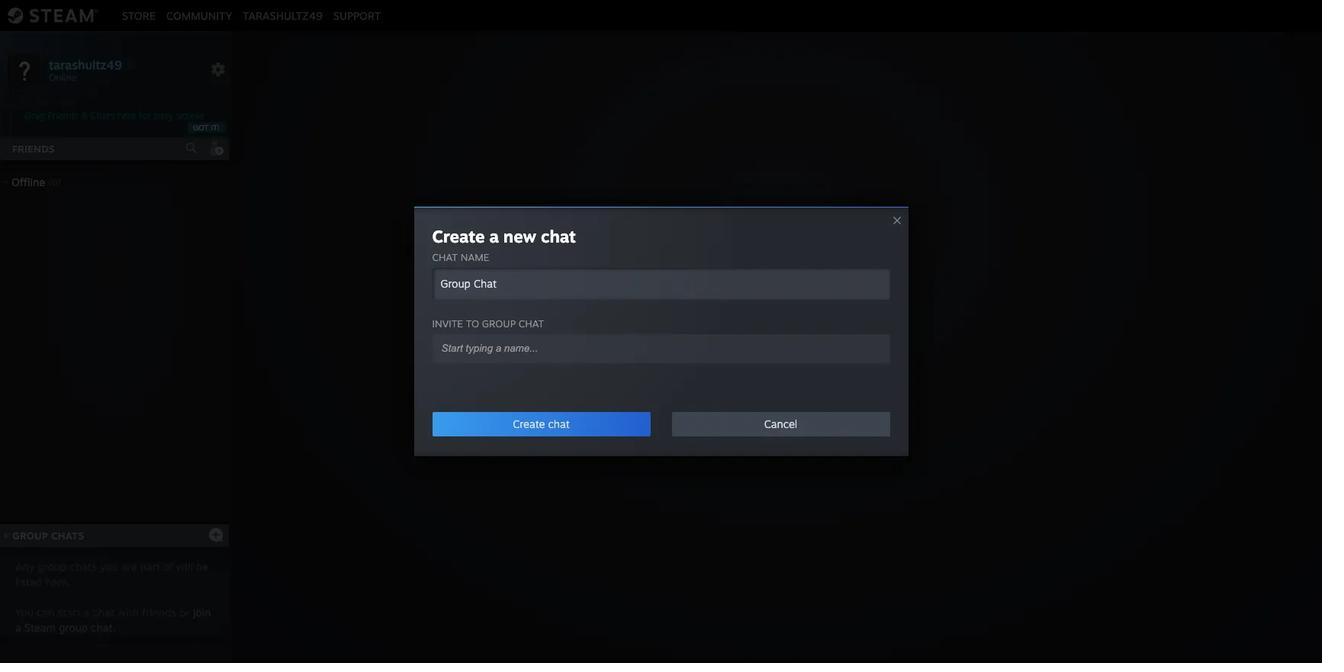 Task type: describe. For each thing, give the bounding box(es) containing it.
invite to group chat
[[432, 317, 544, 330]]

name
[[461, 251, 489, 263]]

join a steam group chat.
[[15, 606, 211, 634]]

click a friend or group chat to start!
[[674, 355, 882, 370]]

store
[[122, 9, 156, 22]]

offline
[[11, 176, 45, 189]]

1 horizontal spatial to
[[837, 355, 849, 370]]

1 vertical spatial group
[[12, 530, 48, 542]]

listed
[[15, 575, 42, 588]]

search my friends list image
[[185, 141, 198, 155]]

0 horizontal spatial or
[[179, 606, 190, 619]]

part
[[140, 560, 160, 573]]

community link
[[161, 9, 238, 22]]

0 vertical spatial chats
[[90, 110, 115, 121]]

a for new
[[489, 226, 499, 247]]

of
[[163, 560, 173, 573]]

0 horizontal spatial tarashultz49
[[49, 57, 122, 72]]

friend
[[715, 355, 750, 370]]

1 vertical spatial friends
[[12, 143, 55, 155]]

community
[[166, 9, 232, 22]]

&
[[81, 110, 88, 121]]

any group chats you are part of will be listed here.
[[15, 560, 209, 588]]

new
[[504, 226, 537, 247]]

click
[[674, 355, 701, 370]]

will
[[177, 560, 193, 573]]

group inside "join a steam group chat."
[[59, 621, 88, 634]]

0 horizontal spatial chat
[[432, 251, 458, 263]]

create a new chat
[[432, 226, 576, 247]]

a for friend
[[704, 355, 711, 370]]

1 horizontal spatial or
[[754, 355, 766, 370]]

drag friends & chats here for easy access
[[25, 110, 204, 121]]

cancel
[[765, 417, 798, 430]]

chat inside button
[[548, 417, 570, 430]]

0 vertical spatial friends
[[48, 110, 78, 121]]

collapse chats list image
[[0, 533, 18, 539]]

are
[[121, 560, 137, 573]]

a right start
[[84, 606, 90, 619]]

join
[[193, 606, 211, 619]]

join a steam group chat. link
[[15, 606, 211, 634]]

any
[[15, 560, 35, 573]]

manage friends list settings image
[[211, 62, 226, 77]]

can
[[37, 606, 54, 619]]

chat name
[[432, 251, 489, 263]]

create chat button
[[432, 412, 651, 437]]



Task type: vqa. For each thing, say whether or not it's contained in the screenshot.
ANIMATED to the left
no



Task type: locate. For each thing, give the bounding box(es) containing it.
friends left &
[[48, 110, 78, 121]]

add a friend image
[[208, 140, 224, 156]]

chats right &
[[90, 110, 115, 121]]

access
[[176, 110, 204, 121]]

1 vertical spatial create
[[513, 417, 545, 430]]

create for create a new chat
[[432, 226, 485, 247]]

group right "invite"
[[482, 317, 516, 330]]

friends down drag
[[12, 143, 55, 155]]

create chat
[[513, 417, 570, 430]]

support
[[333, 9, 381, 22]]

a
[[489, 226, 499, 247], [704, 355, 711, 370], [84, 606, 90, 619], [15, 621, 21, 634]]

chat left name
[[432, 251, 458, 263]]

here.
[[45, 575, 70, 588]]

a for steam
[[15, 621, 21, 634]]

0 vertical spatial to
[[466, 317, 479, 330]]

0 vertical spatial group
[[769, 355, 804, 370]]

chat.
[[91, 621, 116, 634]]

create inside create chat button
[[513, 417, 545, 430]]

or left the join
[[179, 606, 190, 619]]

drag
[[25, 110, 45, 121]]

or right friend
[[754, 355, 766, 370]]

support link
[[328, 9, 386, 22]]

group
[[769, 355, 804, 370], [12, 530, 48, 542]]

0 horizontal spatial create
[[432, 226, 485, 247]]

None text field
[[432, 268, 890, 300]]

you
[[100, 560, 118, 573]]

to right "invite"
[[466, 317, 479, 330]]

0 vertical spatial group
[[482, 317, 516, 330]]

Start typing a name... text field
[[440, 342, 870, 355]]

chat
[[541, 226, 576, 247], [519, 317, 544, 330], [548, 417, 570, 430], [93, 606, 115, 619]]

1 vertical spatial to
[[837, 355, 849, 370]]

create for create chat
[[513, 417, 545, 430]]

group chats
[[12, 530, 84, 542]]

1 horizontal spatial chats
[[90, 110, 115, 121]]

chat left 'start!'
[[807, 355, 834, 370]]

you
[[15, 606, 34, 619]]

1 horizontal spatial chat
[[807, 355, 834, 370]]

start
[[58, 606, 81, 619]]

group up any
[[12, 530, 48, 542]]

tarashultz49 link
[[238, 9, 328, 22]]

1 vertical spatial chat
[[807, 355, 834, 370]]

tarashultz49 left support
[[243, 9, 323, 22]]

be
[[196, 560, 209, 573]]

invite
[[432, 317, 463, 330]]

1 vertical spatial chats
[[51, 530, 84, 542]]

1 horizontal spatial create
[[513, 417, 545, 430]]

cancel button
[[672, 412, 890, 437]]

start!
[[852, 355, 882, 370]]

easy
[[154, 110, 173, 121]]

or
[[754, 355, 766, 370], [179, 606, 190, 619]]

a right click
[[704, 355, 711, 370]]

0 vertical spatial create
[[432, 226, 485, 247]]

steam
[[24, 621, 56, 634]]

group right friend
[[769, 355, 804, 370]]

0 vertical spatial chat
[[432, 251, 458, 263]]

0 vertical spatial or
[[754, 355, 766, 370]]

1 vertical spatial group
[[38, 560, 67, 573]]

a down you
[[15, 621, 21, 634]]

1 horizontal spatial group
[[769, 355, 804, 370]]

tarashultz49
[[243, 9, 323, 22], [49, 57, 122, 72]]

create
[[432, 226, 485, 247], [513, 417, 545, 430]]

0 vertical spatial tarashultz49
[[243, 9, 323, 22]]

with
[[118, 606, 139, 619]]

friends
[[48, 110, 78, 121], [12, 143, 55, 155]]

group
[[482, 317, 516, 330], [38, 560, 67, 573], [59, 621, 88, 634]]

1 vertical spatial or
[[179, 606, 190, 619]]

group up "here."
[[38, 560, 67, 573]]

for
[[139, 110, 151, 121]]

1 horizontal spatial tarashultz49
[[243, 9, 323, 22]]

0 horizontal spatial group
[[12, 530, 48, 542]]

chats
[[70, 560, 97, 573]]

a left new in the top left of the page
[[489, 226, 499, 247]]

group inside any group chats you are part of will be listed here.
[[38, 560, 67, 573]]

friends
[[142, 606, 176, 619]]

2 vertical spatial group
[[59, 621, 88, 634]]

to left 'start!'
[[837, 355, 849, 370]]

chats up chats in the left of the page
[[51, 530, 84, 542]]

0 horizontal spatial chats
[[51, 530, 84, 542]]

store link
[[117, 9, 161, 22]]

a inside "join a steam group chat."
[[15, 621, 21, 634]]

chats
[[90, 110, 115, 121], [51, 530, 84, 542]]

chat
[[432, 251, 458, 263], [807, 355, 834, 370]]

here
[[117, 110, 136, 121]]

1 vertical spatial tarashultz49
[[49, 57, 122, 72]]

tarashultz49 up &
[[49, 57, 122, 72]]

0 horizontal spatial to
[[466, 317, 479, 330]]

create a group chat image
[[208, 527, 224, 542]]

group down start
[[59, 621, 88, 634]]

you can start a chat with friends or
[[15, 606, 193, 619]]

to
[[466, 317, 479, 330], [837, 355, 849, 370]]



